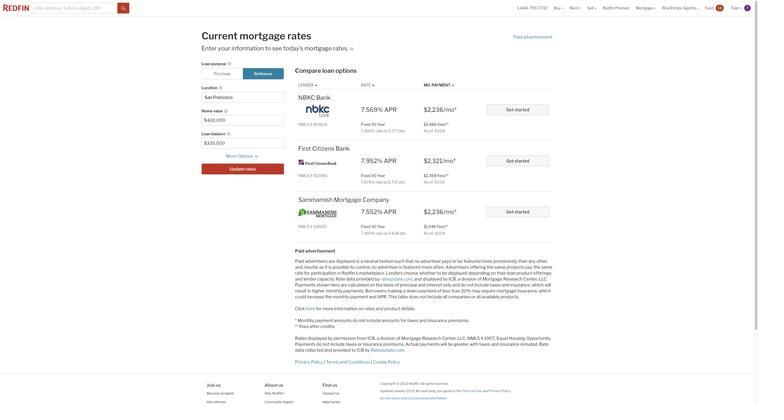 Task type: vqa. For each thing, say whether or not it's contained in the screenshot.


Task type: locate. For each thing, give the bounding box(es) containing it.
$2,236 up $2,486
[[424, 106, 444, 113]]

rate down 'opportunity.'
[[539, 342, 549, 348]]

1 vertical spatial will
[[441, 342, 447, 348]]

1 horizontal spatial here
[[331, 283, 340, 288]]

increase
[[307, 295, 324, 300]]

fixed for 7.952
[[361, 174, 371, 178]]

3 year from the top
[[377, 225, 385, 229]]

2 us from the left
[[279, 383, 283, 389]]

/mo* up $2,486 fees** as of: 10/24
[[444, 106, 457, 113]]

Loan balance text field
[[204, 141, 282, 146]]

mortgage up "7.552"
[[334, 197, 362, 204]]

rates
[[295, 336, 307, 342]]

2 get from the top
[[506, 159, 514, 164]]

as down $2,358
[[424, 180, 429, 185]]

10/24 inside $1,946 fees** as of: 10/24
[[435, 231, 445, 236]]

Refinance radio
[[243, 68, 284, 80]]

paid inside paid advertisers are displayed in a neutral fashion such that no advertiser pays to be featured more prominently than any other and, insofar as it is possible to control, no advertiser is featured more often. advertisers offering the same products pay the same rate for participation in redfin's marketplace. lenders choose whether to be displayed depending on their loan product offerings and lender capacity. rate data provided by
[[295, 259, 304, 264]]

nmls for sammamish mortgage company
[[298, 225, 309, 229]]

get for 7.952 % apr
[[506, 159, 514, 164]]

than up the pay
[[519, 259, 528, 264]]

| left cookie
[[371, 360, 372, 365]]

/mo* for 7.552 % apr
[[444, 209, 457, 216]]

2023:
[[407, 390, 415, 394]]

displayed inside , and displayed by icb, a division of mortgage research center, llc. payments shown here are calculated on the basis of principal and interest only and do not include taxes and insurance, which will result in higher monthly payments. borrowers making a down payment of less than 20% may require mortgage insurance, which could increase the monthly payment and apr. this table does not include all companies or all available products.
[[423, 277, 442, 282]]

0 horizontal spatial or
[[358, 342, 362, 348]]

7.569
[[361, 106, 378, 113]]

pts inside fixed 30 year 7.490 % rate at 0.777 pts
[[399, 129, 405, 133]]

0 horizontal spatial rate
[[336, 277, 345, 282]]

0 vertical spatial rate
[[361, 83, 371, 88]]

1 started from the top
[[515, 107, 530, 113]]

of: down $2,358
[[429, 180, 434, 185]]

1 horizontal spatial privacy policy link
[[490, 390, 511, 394]]

0 vertical spatial fixed
[[361, 122, 371, 127]]

1 vertical spatial fixed
[[361, 174, 371, 178]]

privacy policy link right use
[[490, 390, 511, 394]]

do inside rates displayed by permission from icb, a division of mortgage research center, llc, nmls # 1907, equal housing opportunity. payments do not include taxes or insurance premiums. actual payments will be greater with taxes and insurance included. rate data collected and provided to icb by
[[317, 342, 322, 348]]

0 horizontal spatial terms
[[326, 360, 339, 365]]

option group
[[202, 68, 284, 80]]

1 30 from the top
[[372, 122, 377, 127]]

% left 0.608
[[372, 231, 375, 236]]

30 inside fixed 30 year 7.875 % rate at 0.737 pts
[[372, 174, 377, 178]]

% left "0.777"
[[372, 129, 375, 133]]

nmls inside rates displayed by permission from icb, a division of mortgage research center, llc, nmls # 1907, equal housing opportunity. payments do not include taxes or insurance premiums. actual payments will be greater with taxes and insurance included. rate data collected and provided to icb by
[[468, 336, 480, 342]]

nmls # 118653
[[298, 225, 327, 229]]

buy
[[554, 6, 561, 10]]

0 vertical spatial loan
[[202, 62, 211, 66]]

year down 7.952 % apr
[[377, 174, 385, 178]]

0 horizontal spatial amounts
[[334, 319, 352, 324]]

2 ▾ from the left
[[579, 6, 581, 10]]

3 get from the top
[[506, 210, 514, 215]]

2 get started button from the top
[[487, 156, 549, 167]]

2 horizontal spatial for
[[401, 319, 407, 324]]

10/24 inside $2,358 fees** as of: 10/24
[[435, 180, 445, 185]]

year inside fixed 30 year 7.490 % rate at 0.608 pts
[[377, 225, 385, 229]]

refinance
[[254, 72, 273, 76]]

1 get from the top
[[506, 107, 514, 113]]

2 started from the top
[[515, 159, 530, 164]]

will right payments
[[441, 342, 447, 348]]

2 10/24 from the top
[[435, 180, 445, 185]]

2 horizontal spatial on
[[491, 271, 496, 276]]

1 horizontal spatial or
[[397, 397, 400, 401]]

1 vertical spatial as
[[424, 180, 429, 185]]

enter
[[202, 45, 217, 52]]

taxes down permission
[[346, 342, 357, 348]]

2 | from the left
[[371, 360, 372, 365]]

fixed up 7.875
[[361, 174, 371, 178]]

payment inside * monthly payment amounts do not include amounts for taxes and insurance premiums. ** fees after credits.
[[315, 319, 333, 324]]

0 vertical spatial premiums.
[[448, 319, 470, 324]]

▾ for rent ▾
[[579, 6, 581, 10]]

contact
[[323, 392, 335, 396]]

at for 7.552
[[384, 231, 388, 236]]

balance
[[211, 132, 225, 136]]

bank
[[316, 94, 331, 101], [336, 145, 350, 152]]

City, Address, School, Agent, ZIP search field
[[32, 3, 117, 14]]

0 horizontal spatial mortgage
[[240, 30, 286, 42]]

or up the icb
[[358, 342, 362, 348]]

10/24 for 7.552 % apr
[[435, 231, 445, 236]]

not down the click here for more information on rates and product details.
[[359, 319, 366, 324]]

fixed 30 year 7.875 % rate at 0.737 pts
[[361, 174, 405, 185]]

include down interest
[[428, 295, 442, 300]]

1 vertical spatial more
[[422, 265, 432, 270]]

of: for 7.569 % apr
[[429, 129, 434, 133]]

0 vertical spatial of:
[[429, 129, 434, 133]]

1 horizontal spatial us
[[279, 383, 283, 389]]

2 30 from the top
[[372, 174, 377, 178]]

provided
[[356, 277, 374, 282], [333, 348, 351, 353]]

payment down payments.
[[350, 295, 368, 300]]

1 payments from the top
[[295, 283, 316, 288]]

0 horizontal spatial research
[[422, 336, 441, 342]]

#
[[310, 122, 313, 127], [310, 174, 313, 178], [310, 225, 313, 229], [481, 336, 484, 342]]

center, left the llc,
[[442, 336, 457, 342]]

loan balance
[[202, 132, 225, 136]]

rate for 7.569
[[376, 129, 383, 133]]

displayed inside rates displayed by permission from icb, a division of mortgage research center, llc, nmls # 1907, equal housing opportunity. payments do not include taxes or insurance premiums. actual payments will be greater with taxes and insurance included. rate data collected and provided to icb by
[[308, 336, 327, 342]]

mortgage
[[636, 6, 654, 10], [334, 197, 362, 204], [483, 277, 503, 282], [402, 336, 421, 342]]

icb, inside , and displayed by icb, a division of mortgage research center, llc. payments shown here are calculated on the basis of principal and interest only and do not include taxes and insurance, which will result in higher monthly payments. borrowers making a down payment of less than 20% may require mortgage insurance, which could increase the monthly payment and apr. this table does not include all companies or all available products.
[[449, 277, 457, 282]]

at for 7.952
[[384, 180, 387, 185]]

▾ for sell ▾
[[595, 6, 597, 10]]

rateupdate.com link
[[371, 348, 405, 353]]

pts right 0.737 at the top right of the page
[[399, 180, 405, 185]]

icb, right 'from' at left
[[368, 336, 376, 342]]

of: inside $1,946 fees** as of: 10/24
[[429, 231, 434, 236]]

4 ▾ from the left
[[654, 6, 656, 10]]

▾ right sell
[[595, 6, 597, 10]]

year for 7.569
[[377, 122, 385, 127]]

©
[[397, 382, 400, 386]]

premier
[[615, 6, 630, 10]]

us up 'redfin?'
[[279, 383, 283, 389]]

1 vertical spatial or
[[358, 342, 362, 348]]

rates up today's
[[288, 30, 312, 42]]

2 7.490 from the top
[[361, 231, 372, 236]]

1 ▾ from the left
[[562, 6, 564, 10]]

409631
[[313, 122, 328, 127]]

3 us from the left
[[333, 383, 337, 389]]

get started button for 7.569 % apr
[[487, 104, 549, 115]]

1 vertical spatial advertisement
[[305, 249, 336, 254]]

here down capacity.
[[331, 283, 340, 288]]

credits.
[[321, 325, 335, 330]]

fixed inside fixed 30 year 7.490 % rate at 0.777 pts
[[361, 122, 371, 127]]

as for 7.552 % apr
[[424, 231, 429, 236]]

payments inside , and displayed by icb, a division of mortgage research center, llc. payments shown here are calculated on the basis of principal and interest only and do not include taxes and insurance, which will result in higher monthly payments. borrowers making a down payment of less than 20% may require mortgage insurance, which could increase the monthly payment and apr. this table does not include all companies or all available products.
[[295, 283, 316, 288]]

2 vertical spatial fixed
[[361, 225, 371, 229]]

premiums. up rateupdate.com link
[[384, 342, 405, 348]]

you
[[437, 390, 443, 394]]

2 horizontal spatial us
[[333, 383, 337, 389]]

redfin
[[603, 6, 615, 10]]

at inside fixed 30 year 7.490 % rate at 0.777 pts
[[384, 129, 388, 133]]

rate
[[361, 83, 371, 88], [336, 277, 345, 282], [539, 342, 549, 348]]

fees** inside $2,358 fees** as of: 10/24
[[438, 174, 449, 178]]

0 vertical spatial information
[[232, 45, 264, 52]]

1 vertical spatial payments
[[295, 342, 316, 348]]

1 year from the top
[[377, 122, 385, 127]]

1 vertical spatial do
[[353, 319, 358, 324]]

compare
[[295, 67, 321, 74]]

1 vertical spatial featured
[[403, 265, 421, 270]]

3 get started button from the top
[[487, 207, 549, 218]]

nmls up with at bottom right
[[468, 336, 480, 342]]

insurance inside * monthly payment amounts do not include amounts for taxes and insurance premiums. ** fees after credits.
[[428, 319, 447, 324]]

0 vertical spatial for
[[304, 271, 310, 276]]

▾ for mortgage ▾
[[654, 6, 656, 10]]

all down may
[[477, 295, 481, 300]]

fees
[[299, 325, 309, 330]]

the
[[487, 265, 494, 270], [534, 265, 541, 270], [376, 283, 383, 288], [325, 295, 332, 300], [456, 390, 462, 394]]

0 horizontal spatial data
[[295, 348, 304, 353]]

location
[[202, 86, 218, 90]]

1 horizontal spatial on
[[370, 283, 375, 288]]

1 vertical spatial terms
[[462, 390, 472, 394]]

rate inside paid advertisers are displayed in a neutral fashion such that no advertiser pays to be featured more prominently than any other and, insofar as it is possible to control, no advertiser is featured more often. advertisers offering the same products pay the same rate for participation in redfin's marketplace. lenders choose whether to be displayed depending on their loan product offerings and lender capacity. rate data provided by
[[295, 271, 303, 276]]

of down rateupdate.com link
[[395, 283, 399, 288]]

1 horizontal spatial rate
[[361, 83, 371, 88]]

and left the 'conditions'
[[340, 360, 347, 365]]

payments.
[[343, 289, 364, 294]]

privacy policy link
[[295, 360, 323, 365], [490, 390, 511, 394]]

terms of use link
[[462, 390, 482, 394]]

0 vertical spatial advertisement
[[523, 34, 553, 40]]

2 loan from the top
[[202, 132, 211, 136]]

Purchase radio
[[202, 68, 243, 80]]

of up rateupdate.com link
[[396, 336, 401, 342]]

3 30 from the top
[[372, 225, 377, 229]]

3 10/24 from the top
[[435, 231, 445, 236]]

20%
[[462, 289, 471, 294]]

at inside fixed 30 year 7.490 % rate at 0.608 pts
[[384, 231, 388, 236]]

$2,486
[[424, 122, 437, 127]]

apr
[[384, 106, 397, 113], [384, 158, 397, 165], [384, 209, 397, 216]]

$2,236 /mo* for 7.552 % apr
[[424, 209, 457, 216]]

apr up fixed 30 year 7.875 % rate at 0.737 pts
[[384, 158, 397, 165]]

3 of: from the top
[[429, 231, 434, 236]]

advertiser
[[421, 259, 441, 264], [378, 265, 398, 270]]

loan inside paid advertisers are displayed in a neutral fashion such that no advertiser pays to be featured more prominently than any other and, insofar as it is possible to control, no advertiser is featured more often. advertisers offering the same products pay the same rate for participation in redfin's marketplace. lenders choose whether to be displayed depending on their loan product offerings and lender capacity. rate data provided by
[[507, 271, 516, 276]]

10/24 down $2,486
[[435, 129, 445, 133]]

and right "collected"
[[325, 348, 332, 353]]

30 inside fixed 30 year 7.490 % rate at 0.608 pts
[[372, 225, 377, 229]]

privacy policy | terms and conditions | cookie policy
[[295, 360, 400, 365]]

7.490 inside fixed 30 year 7.490 % rate at 0.777 pts
[[361, 129, 372, 133]]

1 get started from the top
[[506, 107, 530, 113]]

1 loan from the top
[[202, 62, 211, 66]]

year
[[377, 122, 385, 127], [377, 174, 385, 178], [377, 225, 385, 229]]

1 horizontal spatial do
[[353, 319, 358, 324]]

as inside $2,358 fees** as of: 10/24
[[424, 180, 429, 185]]

7.490 inside fixed 30 year 7.490 % rate at 0.608 pts
[[361, 231, 372, 236]]

▾ for buy ▾
[[562, 6, 564, 10]]

1 vertical spatial $2,236
[[424, 209, 444, 216]]

rent ▾ button
[[570, 0, 581, 16]]

# inside rates displayed by permission from icb, a division of mortgage research center, llc, nmls # 1907, equal housing opportunity. payments do not include taxes or insurance premiums. actual payments will be greater with taxes and insurance included. rate data collected and provided to icb by
[[481, 336, 484, 342]]

pts inside fixed 30 year 7.490 % rate at 0.608 pts
[[400, 231, 406, 236]]

$2,236 up the $1,946
[[424, 209, 444, 216]]

of: inside $2,486 fees** as of: 10/24
[[429, 129, 434, 133]]

2 as from the top
[[424, 180, 429, 185]]

as inside $1,946 fees** as of: 10/24
[[424, 231, 429, 236]]

3 ▾ from the left
[[595, 6, 597, 10]]

1 vertical spatial get
[[506, 159, 514, 164]]

actual
[[406, 342, 419, 348]]

include down permission
[[330, 342, 345, 348]]

llc.
[[539, 277, 548, 282]]

mortgage inside dropdown button
[[636, 6, 654, 10]]

2 vertical spatial 10/24
[[435, 231, 445, 236]]

and right only
[[453, 283, 460, 288]]

1 horizontal spatial research
[[504, 277, 523, 282]]

1 vertical spatial premiums.
[[384, 342, 405, 348]]

$1,946
[[424, 225, 436, 229]]

product
[[517, 271, 533, 276], [385, 307, 400, 312]]

get started for 7.552 % apr
[[506, 210, 530, 215]]

1 vertical spatial .
[[447, 397, 448, 401]]

be inside rates displayed by permission from icb, a division of mortgage research center, llc, nmls # 1907, equal housing opportunity. payments do not include taxes or insurance premiums. actual payments will be greater with taxes and insurance included. rate data collected and provided to icb by
[[448, 342, 453, 348]]

will inside , and displayed by icb, a division of mortgage research center, llc. payments shown here are calculated on the basis of principal and interest only and do not include taxes and insurance, which will result in higher monthly payments. borrowers making a down payment of less than 20% may require mortgage insurance, which could increase the monthly payment and apr. this table does not include all companies or all available products.
[[545, 283, 551, 288]]

0 horizontal spatial here
[[306, 307, 315, 312]]

2 vertical spatial started
[[515, 210, 530, 215]]

amounts down this
[[382, 319, 400, 324]]

a up rateupdate.com
[[377, 336, 379, 342]]

0 vertical spatial 7.490
[[361, 129, 372, 133]]

for inside * monthly payment amounts do not include amounts for taxes and insurance premiums. ** fees after credits.
[[401, 319, 407, 324]]

1 amounts from the left
[[334, 319, 352, 324]]

insurance
[[428, 319, 447, 324], [363, 342, 383, 348], [500, 342, 520, 348]]

rate for 7.952
[[376, 180, 383, 185]]

monthly down shown
[[326, 289, 343, 294]]

sell ▾ button
[[588, 0, 597, 16]]

fixed 30 year 7.490 % rate at 0.608 pts
[[361, 225, 406, 236]]

opportunity.
[[527, 336, 552, 342]]

nbkc bank
[[298, 94, 331, 101]]

0 vertical spatial get
[[506, 107, 514, 113]]

rateupdate.com
[[381, 277, 413, 282]]

0 vertical spatial bank
[[316, 94, 331, 101]]

1 fixed from the top
[[361, 122, 371, 127]]

0 horizontal spatial bank
[[316, 94, 331, 101]]

fixed for 7.569
[[361, 122, 371, 127]]

2 get started from the top
[[506, 159, 530, 164]]

0 vertical spatial terms
[[326, 360, 339, 365]]

displayed down after
[[308, 336, 327, 342]]

0 vertical spatial ,
[[413, 277, 414, 282]]

1 vertical spatial pts
[[399, 180, 405, 185]]

see
[[272, 45, 282, 52]]

/mo* for 7.952 % apr
[[443, 158, 456, 165]]

research down products on the right of the page
[[504, 277, 523, 282]]

30 for 7.552
[[372, 225, 377, 229]]

0 vertical spatial rates
[[288, 30, 312, 42]]

rate up 7.569
[[361, 83, 371, 88]]

1 10/24 from the top
[[435, 129, 445, 133]]

0 vertical spatial year
[[377, 122, 385, 127]]

rent
[[570, 6, 579, 10]]

nmls for first citizens bank
[[298, 174, 309, 178]]

1 vertical spatial product
[[385, 307, 400, 312]]

1 of: from the top
[[429, 129, 434, 133]]

1 vertical spatial loan
[[507, 271, 516, 276]]

1 horizontal spatial same
[[542, 265, 553, 270]]

are inside , and displayed by icb, a division of mortgage research center, llc. payments shown here are calculated on the basis of principal and interest only and do not include taxes and insurance, which will result in higher monthly payments. borrowers making a down payment of less than 20% may require mortgage insurance, which could increase the monthly payment and apr. this table does not include all companies or all available products.
[[341, 283, 347, 288]]

of left use
[[472, 390, 475, 394]]

10/24 for 7.569 % apr
[[435, 129, 445, 133]]

1 horizontal spatial premiums.
[[448, 319, 470, 324]]

rate left 0.608
[[376, 231, 383, 236]]

▾ for tyler ▾
[[741, 6, 743, 10]]

current
[[202, 30, 238, 42]]

privacy policy link down "collected"
[[295, 360, 323, 365]]

year for 7.952
[[377, 174, 385, 178]]

nmls left 118653
[[298, 225, 309, 229]]

provided down permission
[[333, 348, 351, 353]]

7.490 down "7.552"
[[361, 231, 372, 236]]

2 $2,236 /mo* from the top
[[424, 209, 457, 216]]

1 us from the left
[[216, 383, 221, 389]]

1 horizontal spatial will
[[545, 283, 551, 288]]

10/24 inside $2,486 fees** as of: 10/24
[[435, 129, 445, 133]]

fees** inside $1,946 fees** as of: 10/24
[[437, 225, 448, 229]]

or
[[471, 295, 476, 300], [358, 342, 362, 348], [397, 397, 400, 401]]

insurance down 'from' at left
[[363, 342, 383, 348]]

payments up result
[[295, 283, 316, 288]]

the up borrowers in the bottom of the page
[[376, 283, 383, 288]]

my
[[410, 397, 415, 401]]

/mo* up $2,358 fees** as of: 10/24
[[443, 158, 456, 165]]

featured
[[464, 259, 481, 264], [403, 265, 421, 270]]

will down 'llc.'
[[545, 283, 551, 288]]

loan left balance
[[202, 132, 211, 136]]

icb
[[357, 348, 364, 353]]

are
[[329, 259, 335, 264], [341, 283, 347, 288]]

us
[[336, 392, 340, 396]]

0 horizontal spatial will
[[441, 342, 447, 348]]

pays
[[442, 259, 452, 264]]

1 7.490 from the top
[[361, 129, 372, 133]]

rate inside fixed 30 year 7.490 % rate at 0.608 pts
[[376, 231, 383, 236]]

2 of: from the top
[[429, 180, 434, 185]]

in right result
[[308, 289, 311, 294]]

0 vertical spatial in
[[356, 259, 360, 264]]

information down you
[[429, 397, 447, 401]]

for right here link
[[316, 307, 322, 312]]

1 horizontal spatial product
[[517, 271, 533, 276]]

1 horizontal spatial terms
[[462, 390, 472, 394]]

% inside fixed 30 year 7.875 % rate at 0.737 pts
[[372, 180, 375, 185]]

10/24 for 7.952 % apr
[[435, 180, 445, 185]]

2 horizontal spatial in
[[356, 259, 360, 264]]

1 vertical spatial monthly
[[333, 295, 349, 300]]

2 is from the left
[[399, 265, 402, 270]]

mortgage ▾ button
[[633, 0, 659, 16]]

here right click
[[306, 307, 315, 312]]

7.952 % apr
[[361, 158, 397, 165]]

1 vertical spatial research
[[422, 336, 441, 342]]

by inside paid advertisers are displayed in a neutral fashion such that no advertiser pays to be featured more prominently than any other and, insofar as it is possible to control, no advertiser is featured more often. advertisers offering the same products pay the same rate for participation in redfin's marketplace. lenders choose whether to be displayed depending on their loan product offerings and lender capacity. rate data provided by
[[375, 277, 380, 282]]

1 all from the left
[[443, 295, 448, 300]]

today's
[[284, 45, 303, 52]]

this
[[389, 295, 397, 300]]

1 get started button from the top
[[487, 104, 549, 115]]

agents
[[683, 6, 696, 10]]

making
[[388, 289, 402, 294]]

▾ right the agents
[[697, 6, 699, 10]]

2 vertical spatial more
[[323, 307, 333, 312]]

year for 7.552
[[377, 225, 385, 229]]

by down the marketplace.
[[375, 277, 380, 282]]

0.608
[[388, 231, 399, 236]]

apr for 7.552 % apr
[[384, 209, 397, 216]]

fixed down 7.569
[[361, 122, 371, 127]]

2 payments from the top
[[295, 342, 316, 348]]

# left 503941
[[310, 174, 313, 178]]

with
[[470, 342, 479, 348]]

for down details.
[[401, 319, 407, 324]]

2 year from the top
[[377, 174, 385, 178]]

1 $2,236 /mo* from the top
[[424, 106, 457, 113]]

2 horizontal spatial do
[[461, 283, 466, 288]]

do up "collected"
[[317, 342, 322, 348]]

option group containing purchase
[[202, 68, 284, 80]]

provided inside rates displayed by permission from icb, a division of mortgage research center, llc, nmls # 1907, equal housing opportunity. payments do not include taxes or insurance premiums. actual payments will be greater with taxes and insurance included. rate data collected and provided to icb by
[[333, 348, 351, 353]]

1 vertical spatial division
[[380, 336, 396, 342]]

no right the "that"
[[415, 259, 420, 264]]

1 horizontal spatial .
[[511, 390, 511, 394]]

taxes down the 1907,
[[480, 342, 491, 348]]

fees** inside $2,486 fees** as of: 10/24
[[438, 122, 449, 127]]

30 inside fixed 30 year 7.490 % rate at 0.777 pts
[[372, 122, 377, 127]]

▾ right tyler
[[741, 6, 743, 10]]

at inside fixed 30 year 7.875 % rate at 0.737 pts
[[384, 180, 387, 185]]

0 vertical spatial paid
[[513, 34, 522, 40]]

get started for 7.569 % apr
[[506, 107, 530, 113]]

5 ▾ from the left
[[697, 6, 699, 10]]

0 vertical spatial get started
[[506, 107, 530, 113]]

6 ▾ from the left
[[741, 6, 743, 10]]

2 fixed from the top
[[361, 174, 371, 178]]

year inside fixed 30 year 7.875 % rate at 0.737 pts
[[377, 174, 385, 178]]

conditions
[[348, 360, 370, 365]]

about
[[265, 383, 278, 389]]

do down the click here for more information on rates and product details.
[[353, 319, 358, 324]]

pts inside fixed 30 year 7.875 % rate at 0.737 pts
[[399, 180, 405, 185]]

as inside $2,486 fees** as of: 10/24
[[424, 129, 429, 133]]

3 fixed from the top
[[361, 225, 371, 229]]

privacy
[[295, 360, 310, 365], [490, 390, 501, 394]]

1 $2,236 from the top
[[424, 106, 444, 113]]

capacity.
[[317, 277, 335, 282]]

2 vertical spatial pts
[[400, 231, 406, 236]]

by
[[375, 277, 380, 282], [443, 277, 448, 282], [328, 336, 333, 342], [365, 348, 370, 353]]

3 get started from the top
[[506, 210, 530, 215]]

2 vertical spatial get started
[[506, 210, 530, 215]]

# left 118653
[[310, 225, 313, 229]]

1 horizontal spatial no
[[415, 259, 420, 264]]

on left their
[[491, 271, 496, 276]]

fixed 30 year 7.490 % rate at 0.777 pts
[[361, 122, 405, 133]]

data down redfin's
[[346, 277, 355, 282]]

is down such
[[399, 265, 402, 270]]

displayed up interest
[[423, 277, 442, 282]]

mortgage inside rates displayed by permission from icb, a division of mortgage research center, llc, nmls # 1907, equal housing opportunity. payments do not include taxes or insurance premiums. actual payments will be greater with taxes and insurance included. rate data collected and provided to icb by
[[402, 336, 421, 342]]

0 horizontal spatial same
[[495, 265, 506, 270]]

1 as from the top
[[424, 129, 429, 133]]

choose
[[404, 271, 419, 276]]

1 vertical spatial loan
[[202, 132, 211, 136]]

▾ inside "dropdown button"
[[697, 6, 699, 10]]

fixed
[[361, 122, 371, 127], [361, 174, 371, 178], [361, 225, 371, 229]]

fixed inside fixed 30 year 7.875 % rate at 0.737 pts
[[361, 174, 371, 178]]

at left 0.608
[[384, 231, 388, 236]]

privacy right use
[[490, 390, 501, 394]]

us for find us
[[333, 383, 337, 389]]

apr for 7.952 % apr
[[384, 158, 397, 165]]

division inside rates displayed by permission from icb, a division of mortgage research center, llc, nmls # 1907, equal housing opportunity. payments do not include taxes or insurance premiums. actual payments will be greater with taxes and insurance included. rate data collected and provided to icb by
[[380, 336, 396, 342]]

include inside * monthly payment amounts do not include amounts for taxes and insurance premiums. ** fees after credits.
[[367, 319, 381, 324]]

icb,
[[449, 277, 457, 282], [368, 336, 376, 342]]

real estate agents ▾ link
[[663, 0, 699, 16]]

data inside rates displayed by permission from icb, a division of mortgage research center, llc, nmls # 1907, equal housing opportunity. payments do not include taxes or insurance premiums. actual payments will be greater with taxes and insurance included. rate data collected and provided to icb by
[[295, 348, 304, 353]]

and
[[295, 277, 303, 282], [415, 277, 422, 282], [418, 283, 426, 288], [453, 283, 460, 288], [502, 283, 510, 288], [369, 295, 377, 300], [376, 307, 384, 312], [419, 319, 427, 324], [491, 342, 499, 348], [325, 348, 332, 353], [340, 360, 347, 365], [483, 390, 489, 394]]

2 $2,236 from the top
[[424, 209, 444, 216]]

of: inside $2,358 fees** as of: 10/24
[[429, 180, 434, 185]]

2 vertical spatial fees**
[[437, 225, 448, 229]]

paid inside button
[[513, 34, 522, 40]]

share
[[401, 397, 409, 401]]

do inside * monthly payment amounts do not include amounts for taxes and insurance premiums. ** fees after credits.
[[353, 319, 358, 324]]

1 horizontal spatial center,
[[524, 277, 538, 282]]

2 vertical spatial information
[[429, 397, 447, 401]]

1 vertical spatial rates
[[246, 167, 256, 172]]

by right the icb
[[365, 348, 370, 353]]

offering
[[470, 265, 486, 270]]

2 vertical spatial get started button
[[487, 207, 549, 218]]

depending
[[469, 271, 490, 276]]

0 vertical spatial payment
[[419, 289, 437, 294]]

no up the marketplace.
[[372, 265, 377, 270]]

not
[[467, 283, 474, 288], [420, 295, 427, 300], [359, 319, 366, 324], [323, 342, 330, 348], [386, 397, 391, 401]]

0 vertical spatial fees**
[[438, 122, 449, 127]]

advertiser up "often."
[[421, 259, 441, 264]]

include inside rates displayed by permission from icb, a division of mortgage research center, llc, nmls # 1907, equal housing opportunity. payments do not include taxes or insurance premiums. actual payments will be greater with taxes and insurance included. rate data collected and provided to icb by
[[330, 342, 345, 348]]

3 as from the top
[[424, 231, 429, 236]]

taxes
[[490, 283, 501, 288], [407, 319, 418, 324], [346, 342, 357, 348], [480, 342, 491, 348]]

are inside paid advertisers are displayed in a neutral fashion such that no advertiser pays to be featured more prominently than any other and, insofar as it is possible to control, no advertiser is featured more often. advertisers offering the same products pay the same rate for participation in redfin's marketplace. lenders choose whether to be displayed depending on their loan product offerings and lender capacity. rate data provided by
[[329, 259, 335, 264]]

2 horizontal spatial rates
[[365, 307, 375, 312]]

fixed inside fixed 30 year 7.490 % rate at 0.608 pts
[[361, 225, 371, 229]]

or inside rates displayed by permission from icb, a division of mortgage research center, llc, nmls # 1907, equal housing opportunity. payments do not include taxes or insurance premiums. actual payments will be greater with taxes and insurance included. rate data collected and provided to icb by
[[358, 342, 362, 348]]

payment down interest
[[419, 289, 437, 294]]

loan
[[322, 67, 334, 74], [507, 271, 516, 276]]

1 vertical spatial center,
[[442, 336, 457, 342]]

rate inside fixed 30 year 7.875 % rate at 0.737 pts
[[376, 180, 383, 185]]

3 started from the top
[[515, 210, 530, 215]]

user photo image
[[745, 5, 751, 11]]

1 vertical spatial here
[[306, 307, 315, 312]]

1 horizontal spatial insurance
[[428, 319, 447, 324]]

13
[[718, 6, 722, 10]]

$2,236 /mo* up the $1,946
[[424, 209, 457, 216]]

year inside fixed 30 year 7.490 % rate at 0.777 pts
[[377, 122, 385, 127]]

/mo*
[[444, 106, 457, 113], [443, 158, 456, 165], [444, 209, 457, 216]]

2 amounts from the left
[[382, 319, 400, 324]]

mortgage left rates.
[[305, 45, 332, 52]]

loan for loan purpose
[[202, 62, 211, 66]]

0 vertical spatial started
[[515, 107, 530, 113]]

started for 7.952 % apr
[[515, 159, 530, 164]]

0 vertical spatial as
[[424, 129, 429, 133]]

844-
[[521, 6, 530, 10]]



Task type: describe. For each thing, give the bounding box(es) containing it.
displayed up possible
[[336, 259, 355, 264]]

that
[[406, 259, 414, 264]]

a up table
[[403, 289, 406, 294]]

2 horizontal spatial policy
[[502, 390, 511, 394]]

0 horizontal spatial paid advertisement
[[295, 249, 336, 254]]

2 vertical spatial or
[[397, 397, 400, 401]]

to right the "agree"
[[453, 390, 456, 394]]

loan purpose
[[202, 62, 226, 66]]

the right increase on the left bottom of the page
[[325, 295, 332, 300]]

advertisers
[[446, 265, 469, 270]]

0 horizontal spatial .
[[447, 397, 448, 401]]

0 horizontal spatial policy
[[311, 360, 323, 365]]

% down company
[[377, 209, 383, 216]]

1 vertical spatial privacy policy link
[[490, 390, 511, 394]]

than inside paid advertisers are displayed in a neutral fashion such that no advertiser pays to be featured more prominently than any other and, insofar as it is possible to control, no advertiser is featured more often. advertisers offering the same products pay the same rate for participation in redfin's marketplace. lenders choose whether to be displayed depending on their loan product offerings and lender capacity. rate data provided by
[[519, 259, 528, 264]]

of down depending
[[478, 277, 482, 282]]

rate inside paid advertisers are displayed in a neutral fashion such that no advertiser pays to be featured more prominently than any other and, insofar as it is possible to control, no advertiser is featured more often. advertisers offering the same products pay the same rate for participation in redfin's marketplace. lenders choose whether to be displayed depending on their loan product offerings and lender capacity. rate data provided by
[[336, 277, 345, 282]]

7.875
[[361, 180, 372, 185]]

State, City, County, ZIP search field
[[202, 92, 284, 103]]

1 vertical spatial bank
[[336, 145, 350, 152]]

0 horizontal spatial advertisement
[[305, 249, 336, 254]]

and down borrowers in the bottom of the page
[[369, 295, 377, 300]]

us for about us
[[279, 383, 283, 389]]

30 for 7.569
[[372, 122, 377, 127]]

at for 7.569
[[384, 129, 388, 133]]

details.
[[401, 307, 416, 312]]

$2,236 /mo* for 7.569 % apr
[[424, 106, 457, 113]]

options
[[336, 67, 357, 74]]

of: for 7.952 % apr
[[429, 180, 434, 185]]

0 vertical spatial insurance,
[[511, 283, 531, 288]]

2 horizontal spatial payment
[[419, 289, 437, 294]]

pts for 7.569 % apr
[[399, 129, 405, 133]]

% inside fixed 30 year 7.490 % rate at 0.777 pts
[[372, 129, 375, 133]]

and inside paid advertisers are displayed in a neutral fashion such that no advertiser pays to be featured more prominently than any other and, insofar as it is possible to control, no advertiser is featured more often. advertisers offering the same products pay the same rate for participation in redfin's marketplace. lenders choose whether to be displayed depending on their loan product offerings and lender capacity. rate data provided by
[[295, 277, 303, 282]]

mortgage inside , and displayed by icb, a division of mortgage research center, llc. payments shown here are calculated on the basis of principal and interest only and do not include taxes and insurance, which will result in higher monthly payments. borrowers making a down payment of less than 20% may require mortgage insurance, which could increase the monthly payment and apr. this table does not include all companies or all available products.
[[497, 289, 517, 294]]

icb, inside rates displayed by permission from icb, a division of mortgage research center, llc, nmls # 1907, equal housing opportunity. payments do not include taxes or insurance premiums. actual payments will be greater with taxes and insurance included. rate data collected and provided to icb by
[[368, 336, 376, 342]]

not up 20%
[[467, 283, 474, 288]]

% inside fixed 30 year 7.490 % rate at 0.608 pts
[[372, 231, 375, 236]]

first
[[298, 145, 311, 152]]

terms and conditions link
[[326, 360, 370, 365]]

lender
[[298, 83, 314, 88]]

will inside rates displayed by permission from icb, a division of mortgage research center, llc, nmls # 1907, equal housing opportunity. payments do not include taxes or insurance premiums. actual payments will be greater with taxes and insurance included. rate data collected and provided to icb by
[[441, 342, 447, 348]]

and right use
[[483, 390, 489, 394]]

1 same from the left
[[495, 265, 506, 270]]

taxes inside , and displayed by icb, a division of mortgage research center, llc. payments shown here are calculated on the basis of principal and interest only and do not include taxes and insurance, which will result in higher monthly payments. borrowers making a down payment of less than 20% may require mortgage insurance, which could increase the monthly payment and apr. this table does not include all companies or all available products.
[[490, 283, 501, 288]]

or inside , and displayed by icb, a division of mortgage research center, llc. payments shown here are calculated on the basis of principal and interest only and do not include taxes and insurance, which will result in higher monthly payments. borrowers making a down payment of less than 20% may require mortgage insurance, which could increase the monthly payment and apr. this table does not include all companies or all available products.
[[471, 295, 476, 300]]

get for 7.569 % apr
[[506, 107, 514, 113]]

fees** for 7.569 % apr
[[438, 122, 449, 127]]

center, inside rates displayed by permission from icb, a division of mortgage research center, llc, nmls # 1907, equal housing opportunity. payments do not include taxes or insurance premiums. actual payments will be greater with taxes and insurance included. rate data collected and provided to icb by
[[442, 336, 457, 342]]

1 horizontal spatial more
[[422, 265, 432, 270]]

and down the 1907,
[[491, 342, 499, 348]]

not right do at bottom right
[[386, 397, 391, 401]]

0 horizontal spatial on
[[359, 307, 364, 312]]

find
[[323, 383, 332, 389]]

0 vertical spatial featured
[[464, 259, 481, 264]]

2 vertical spatial rates
[[365, 307, 375, 312]]

copyright:
[[381, 382, 396, 386]]

1 vertical spatial for
[[316, 307, 322, 312]]

than inside , and displayed by icb, a division of mortgage research center, llc. payments shown here are calculated on the basis of principal and interest only and do not include taxes and insurance, which will result in higher monthly payments. borrowers making a down payment of less than 20% may require mortgage insurance, which could increase the monthly payment and apr. this table does not include all companies or all available products.
[[452, 289, 461, 294]]

nmls # 409631
[[298, 122, 328, 127]]

nbkc
[[298, 94, 315, 101]]

paid advertisement button
[[513, 34, 553, 40]]

displayed down advertisers
[[448, 271, 468, 276]]

0 horizontal spatial featured
[[403, 265, 421, 270]]

0 horizontal spatial product
[[385, 307, 400, 312]]

$2,236 for 7.569 % apr
[[424, 106, 444, 113]]

mortgage ▾ button
[[636, 0, 656, 16]]

fees** for 7.952 % apr
[[438, 174, 449, 178]]

it
[[325, 265, 328, 270]]

1 is from the left
[[329, 265, 332, 270]]

# for sammamish
[[310, 225, 313, 229]]

principal
[[400, 283, 417, 288]]

0 vertical spatial monthly
[[326, 289, 343, 294]]

table
[[398, 295, 408, 300]]

purchase
[[214, 72, 231, 76]]

real
[[663, 6, 670, 10]]

1 horizontal spatial payment
[[350, 295, 368, 300]]

to up advertisers
[[453, 259, 457, 264]]

mortgage ▾
[[636, 6, 656, 10]]

do
[[381, 397, 385, 401]]

0 vertical spatial no
[[415, 259, 420, 264]]

find us
[[323, 383, 337, 389]]

purpose
[[211, 62, 226, 66]]

us for join us
[[216, 383, 221, 389]]

started for 7.552 % apr
[[515, 210, 530, 215]]

1-844-759-7732
[[518, 6, 548, 10]]

and down choose
[[415, 277, 422, 282]]

an
[[220, 392, 224, 396]]

buy ▾
[[554, 6, 564, 10]]

click here for more information on rates and product details.
[[295, 307, 416, 312]]

other
[[537, 259, 548, 264]]

$2,358 fees** as of: 10/24
[[424, 174, 449, 185]]

*
[[295, 319, 297, 324]]

to inside rates displayed by permission from icb, a division of mortgage research center, llc, nmls # 1907, equal housing opportunity. payments do not include taxes or insurance premiums. actual payments will be greater with taxes and insurance included. rate data collected and provided to icb by
[[352, 348, 356, 353]]

advertisement inside button
[[523, 34, 553, 40]]

0 horizontal spatial privacy policy link
[[295, 360, 323, 365]]

30 for 7.952
[[372, 174, 377, 178]]

as for 7.569 % apr
[[424, 129, 429, 133]]

your
[[218, 45, 230, 52]]

could
[[295, 295, 306, 300]]

mo.
[[424, 83, 431, 88]]

by
[[416, 390, 420, 394]]

2 horizontal spatial insurance
[[500, 342, 520, 348]]

759-
[[530, 6, 538, 10]]

sell ▾
[[588, 6, 597, 10]]

0 horizontal spatial privacy
[[295, 360, 310, 365]]

2 horizontal spatial information
[[429, 397, 447, 401]]

7.490 for 7.552 % apr
[[361, 231, 372, 236]]

not inside * monthly payment amounts do not include amounts for taxes and insurance premiums. ** fees after credits.
[[359, 319, 366, 324]]

searching,
[[421, 390, 436, 394]]

for inside paid advertisers are displayed in a neutral fashion such that no advertiser pays to be featured more prominently than any other and, insofar as it is possible to control, no advertiser is featured more often. advertisers offering the same products pay the same rate for participation in redfin's marketplace. lenders choose whether to be displayed depending on their loan product offerings and lender capacity. rate data provided by
[[304, 271, 310, 276]]

calculated
[[348, 283, 369, 288]]

2 all from the left
[[477, 295, 481, 300]]

why redfin?
[[265, 392, 284, 396]]

of left less
[[438, 289, 442, 294]]

1-
[[518, 6, 521, 10]]

center, inside , and displayed by icb, a division of mortgage research center, llc. payments shown here are calculated on the basis of principal and interest only and do not include taxes and insurance, which will result in higher monthly payments. borrowers making a down payment of less than 20% may require mortgage insurance, which could increase the monthly payment and apr. this table does not include all companies or all available products.
[[524, 277, 538, 282]]

submit search image
[[121, 6, 126, 10]]

1 horizontal spatial policy
[[388, 360, 400, 365]]

apr for 7.569 % apr
[[384, 106, 397, 113]]

/mo* for 7.569 % apr
[[444, 106, 457, 113]]

do not sell or share my personal information .
[[381, 397, 448, 401]]

to left 'see'
[[265, 45, 271, 52]]

the right 'offering'
[[487, 265, 494, 270]]

updated january 2023: by searching, you agree to the terms of use , and privacy policy .
[[381, 390, 511, 394]]

Home value text field
[[204, 118, 282, 123]]

of: for 7.552 % apr
[[429, 231, 434, 236]]

included.
[[520, 342, 539, 348]]

company
[[363, 197, 389, 204]]

by inside , and displayed by icb, a division of mortgage research center, llc. payments shown here are calculated on the basis of principal and interest only and do not include taxes and insurance, which will result in higher monthly payments. borrowers making a down payment of less than 20% may require mortgage insurance, which could increase the monthly payment and apr. this table does not include all companies or all available products.
[[443, 277, 448, 282]]

compare loan options
[[295, 67, 357, 74]]

a down advertisers
[[458, 277, 460, 282]]

0 vertical spatial loan
[[322, 67, 334, 74]]

of inside rates displayed by permission from icb, a division of mortgage research center, llc, nmls # 1907, equal housing opportunity. payments do not include taxes or insurance premiums. actual payments will be greater with taxes and insurance included. rate data collected and provided to icb by
[[396, 336, 401, 342]]

rates inside update rates button
[[246, 167, 256, 172]]

1 vertical spatial which
[[539, 289, 551, 294]]

pts for 7.552 % apr
[[400, 231, 406, 236]]

loan for loan balance
[[202, 132, 211, 136]]

current mortgage rates
[[202, 30, 312, 42]]

all
[[421, 382, 424, 386]]

rates.
[[333, 45, 349, 52]]

% up fixed 30 year 7.875 % rate at 0.737 pts
[[377, 158, 383, 165]]

$2,358
[[424, 174, 437, 178]]

does
[[409, 295, 419, 300]]

control,
[[356, 265, 371, 270]]

and inside * monthly payment amounts do not include amounts for taxes and insurance premiums. ** fees after credits.
[[419, 319, 427, 324]]

updated
[[381, 390, 394, 394]]

0 vertical spatial mortgage
[[240, 30, 286, 42]]

0 horizontal spatial more
[[323, 307, 333, 312]]

mortgage inside , and displayed by icb, a division of mortgage research center, llc. payments shown here are calculated on the basis of principal and interest only and do not include taxes and insurance, which will result in higher monthly payments. borrowers making a down payment of less than 20% may require mortgage insurance, which could increase the monthly payment and apr. this table does not include all companies or all available products.
[[483, 277, 503, 282]]

more
[[226, 154, 237, 159]]

here inside , and displayed by icb, a division of mortgage research center, llc. payments shown here are calculated on the basis of principal and interest only and do not include taxes and insurance, which will result in higher monthly payments. borrowers making a down payment of less than 20% may require mortgage insurance, which could increase the monthly payment and apr. this table does not include all companies or all available products.
[[331, 283, 340, 288]]

1 vertical spatial insurance,
[[518, 289, 538, 294]]

tyler
[[731, 6, 740, 10]]

lender
[[304, 277, 316, 282]]

buy ▾ button
[[551, 0, 567, 16]]

redfin?
[[272, 392, 284, 396]]

1 horizontal spatial paid advertisement
[[513, 34, 553, 40]]

1 vertical spatial be
[[442, 271, 447, 276]]

become an agent button
[[207, 392, 234, 396]]

contact us
[[323, 392, 340, 396]]

about us
[[265, 383, 283, 389]]

nmls for nbkc bank
[[298, 122, 309, 127]]

provided inside paid advertisers are displayed in a neutral fashion such that no advertiser pays to be featured more prominently than any other and, insofar as it is possible to control, no advertiser is featured more often. advertisers offering the same products pay the same rate for participation in redfin's marketplace. lenders choose whether to be displayed depending on their loan product offerings and lender capacity. rate data provided by
[[356, 277, 374, 282]]

and left interest
[[418, 283, 426, 288]]

and up 'products.'
[[502, 283, 510, 288]]

on inside , and displayed by icb, a division of mortgage research center, llc. payments shown here are calculated on the basis of principal and interest only and do not include taxes and insurance, which will result in higher monthly payments. borrowers making a down payment of less than 20% may require mortgage insurance, which could increase the monthly payment and apr. this table does not include all companies or all available products.
[[370, 283, 375, 288]]

1 horizontal spatial information
[[334, 307, 358, 312]]

get for 7.552 % apr
[[506, 210, 514, 215]]

nmls # 503941
[[298, 174, 328, 178]]

not right does
[[420, 295, 427, 300]]

do inside , and displayed by icb, a division of mortgage research center, llc. payments shown here are calculated on the basis of principal and interest only and do not include taxes and insurance, which will result in higher monthly payments. borrowers making a down payment of less than 20% may require mortgage insurance, which could increase the monthly payment and apr. this table does not include all companies or all available products.
[[461, 283, 466, 288]]

0.777
[[388, 129, 399, 133]]

division inside , and displayed by icb, a division of mortgage research center, llc. payments shown here are calculated on the basis of principal and interest only and do not include taxes and insurance, which will result in higher monthly payments. borrowers making a down payment of less than 20% may require mortgage insurance, which could increase the monthly payment and apr. this table does not include all companies or all available products.
[[461, 277, 477, 282]]

tyler ▾
[[731, 6, 743, 10]]

1 vertical spatial paid
[[295, 249, 304, 254]]

% up fixed 30 year 7.490 % rate at 0.777 pts
[[378, 106, 383, 113]]

1907,
[[485, 336, 496, 342]]

premiums. inside * monthly payment amounts do not include amounts for taxes and insurance premiums. ** fees after credits.
[[448, 319, 470, 324]]

taxes inside * monthly payment amounts do not include amounts for taxes and insurance premiums. ** fees after credits.
[[407, 319, 418, 324]]

the right the "agree"
[[456, 390, 462, 394]]

product inside paid advertisers are displayed in a neutral fashion such that no advertiser pays to be featured more prominently than any other and, insofar as it is possible to control, no advertiser is featured more often. advertisers offering the same products pay the same rate for participation in redfin's marketplace. lenders choose whether to be displayed depending on their loan product offerings and lender capacity. rate data provided by
[[517, 271, 533, 276]]

become an agent
[[207, 392, 234, 396]]

research inside rates displayed by permission from icb, a division of mortgage research center, llc, nmls # 1907, equal housing opportunity. payments do not include taxes or insurance premiums. actual payments will be greater with taxes and insurance included. rate data collected and provided to icb by
[[422, 336, 441, 342]]

real estate agents ▾
[[663, 6, 699, 10]]

as for 7.952 % apr
[[424, 180, 429, 185]]

, and displayed by icb, a division of mortgage research center, llc. payments shown here are calculated on the basis of principal and interest only and do not include taxes and insurance, which will result in higher monthly payments. borrowers making a down payment of less than 20% may require mortgage insurance, which could increase the monthly payment and apr. this table does not include all companies or all available products.
[[295, 277, 551, 300]]

monthly
[[298, 319, 314, 324]]

# for nbkc
[[310, 122, 313, 127]]

0 horizontal spatial information
[[232, 45, 264, 52]]

rate inside rates displayed by permission from icb, a division of mortgage research center, llc, nmls # 1907, equal housing opportunity. payments do not include taxes or insurance premiums. actual payments will be greater with taxes and insurance included. rate data collected and provided to icb by
[[539, 342, 549, 348]]

not inside rates displayed by permission from icb, a division of mortgage research center, llc, nmls # 1907, equal housing opportunity. payments do not include taxes or insurance premiums. actual payments will be greater with taxes and insurance included. rate data collected and provided to icb by
[[323, 342, 330, 348]]

get started button for 7.552 % apr
[[487, 207, 549, 218]]

0 horizontal spatial no
[[372, 265, 377, 270]]

such
[[395, 259, 405, 264]]

0 vertical spatial which
[[532, 283, 544, 288]]

redfin premier
[[603, 6, 630, 10]]

a inside rates displayed by permission from icb, a division of mortgage research center, llc, nmls # 1907, equal housing opportunity. payments do not include taxes or insurance premiums. actual payments will be greater with taxes and insurance included. rate data collected and provided to icb by
[[377, 336, 379, 342]]

premiums. inside rates displayed by permission from icb, a division of mortgage research center, llc, nmls # 1907, equal housing opportunity. payments do not include taxes or insurance premiums. actual payments will be greater with taxes and insurance included. rate data collected and provided to icb by
[[384, 342, 405, 348]]

by down credits.
[[328, 336, 333, 342]]

first citizens bank
[[298, 145, 350, 152]]

rate for 7.552
[[376, 231, 383, 236]]

personal
[[415, 397, 429, 401]]

get started button for 7.952 % apr
[[487, 156, 549, 167]]

2 same from the left
[[542, 265, 553, 270]]

available
[[482, 295, 500, 300]]

rate inside button
[[361, 83, 371, 88]]

0 horizontal spatial advertiser
[[378, 265, 398, 270]]

1 | from the left
[[324, 360, 325, 365]]

higher
[[312, 289, 325, 294]]

get started for 7.952 % apr
[[506, 159, 530, 164]]

whether
[[420, 271, 436, 276]]

$2,236 for 7.552 % apr
[[424, 209, 444, 216]]

buy ▾ button
[[554, 0, 564, 16]]

# for first
[[310, 174, 313, 178]]

7.552
[[361, 209, 377, 216]]

1 vertical spatial in
[[337, 271, 341, 276]]

reserved.
[[435, 382, 449, 386]]

prominently
[[493, 259, 518, 264]]

0 vertical spatial be
[[458, 259, 463, 264]]

0 vertical spatial more
[[482, 259, 493, 264]]

data inside paid advertisers are displayed in a neutral fashion such that no advertiser pays to be featured more prominently than any other and, insofar as it is possible to control, no advertiser is featured more often. advertisers offering the same products pay the same rate for participation in redfin's marketplace. lenders choose whether to be displayed depending on their loan product offerings and lender capacity. rate data provided by
[[346, 277, 355, 282]]

products
[[507, 265, 525, 270]]

more options
[[226, 154, 253, 159]]

0 vertical spatial advertiser
[[421, 259, 441, 264]]

1 horizontal spatial mortgage
[[305, 45, 332, 52]]

started for 7.569 % apr
[[515, 107, 530, 113]]

lender button
[[298, 83, 319, 88]]

$2,486 fees** as of: 10/24
[[424, 122, 449, 133]]

on inside paid advertisers are displayed in a neutral fashion such that no advertiser pays to be featured more prominently than any other and, insofar as it is possible to control, no advertiser is featured more often. advertisers offering the same products pay the same rate for participation in redfin's marketplace. lenders choose whether to be displayed depending on their loan product offerings and lender capacity. rate data provided by
[[491, 271, 496, 276]]

borrowers
[[365, 289, 387, 294]]

do not sell or share my personal information link
[[381, 397, 447, 401]]

rights
[[425, 382, 434, 386]]

to up redfin's
[[350, 265, 355, 270]]

include up may
[[475, 283, 489, 288]]

a inside paid advertisers are displayed in a neutral fashion such that no advertiser pays to be featured more prominently than any other and, insofar as it is possible to control, no advertiser is featured more often. advertisers offering the same products pay the same rate for participation in redfin's marketplace. lenders choose whether to be displayed depending on their loan product offerings and lender capacity. rate data provided by
[[361, 259, 363, 264]]

1 vertical spatial ,
[[482, 390, 483, 394]]

fixed for 7.552
[[361, 225, 371, 229]]

, inside , and displayed by icb, a division of mortgage research center, llc. payments shown here are calculated on the basis of principal and interest only and do not include taxes and insurance, which will result in higher monthly payments. borrowers making a down payment of less than 20% may require mortgage insurance, which could increase the monthly payment and apr. this table does not include all companies or all available products.
[[413, 277, 414, 282]]

fees** for 7.552 % apr
[[437, 225, 448, 229]]

in inside , and displayed by icb, a division of mortgage research center, llc. payments shown here are calculated on the basis of principal and interest only and do not include taxes and insurance, which will result in higher monthly payments. borrowers making a down payment of less than 20% may require mortgage insurance, which could increase the monthly payment and apr. this table does not include all companies or all available products.
[[308, 289, 311, 294]]

research inside , and displayed by icb, a division of mortgage research center, llc. payments shown here are calculated on the basis of principal and interest only and do not include taxes and insurance, which will result in higher monthly payments. borrowers making a down payment of less than 20% may require mortgage insurance, which could increase the monthly payment and apr. this table does not include all companies or all available products.
[[504, 277, 523, 282]]

the down the any
[[534, 265, 541, 270]]

here link
[[306, 307, 315, 312]]

to down "often."
[[437, 271, 441, 276]]

1 horizontal spatial privacy
[[490, 390, 501, 394]]

pts for 7.952 % apr
[[399, 180, 405, 185]]

7.490 for 7.569 % apr
[[361, 129, 372, 133]]

0 horizontal spatial insurance
[[363, 342, 383, 348]]

and down apr.
[[376, 307, 384, 312]]

payments inside rates displayed by permission from icb, a division of mortgage research center, llc, nmls # 1907, equal housing opportunity. payments do not include taxes or insurance premiums. actual payments will be greater with taxes and insurance included. rate data collected and provided to icb by
[[295, 342, 316, 348]]



